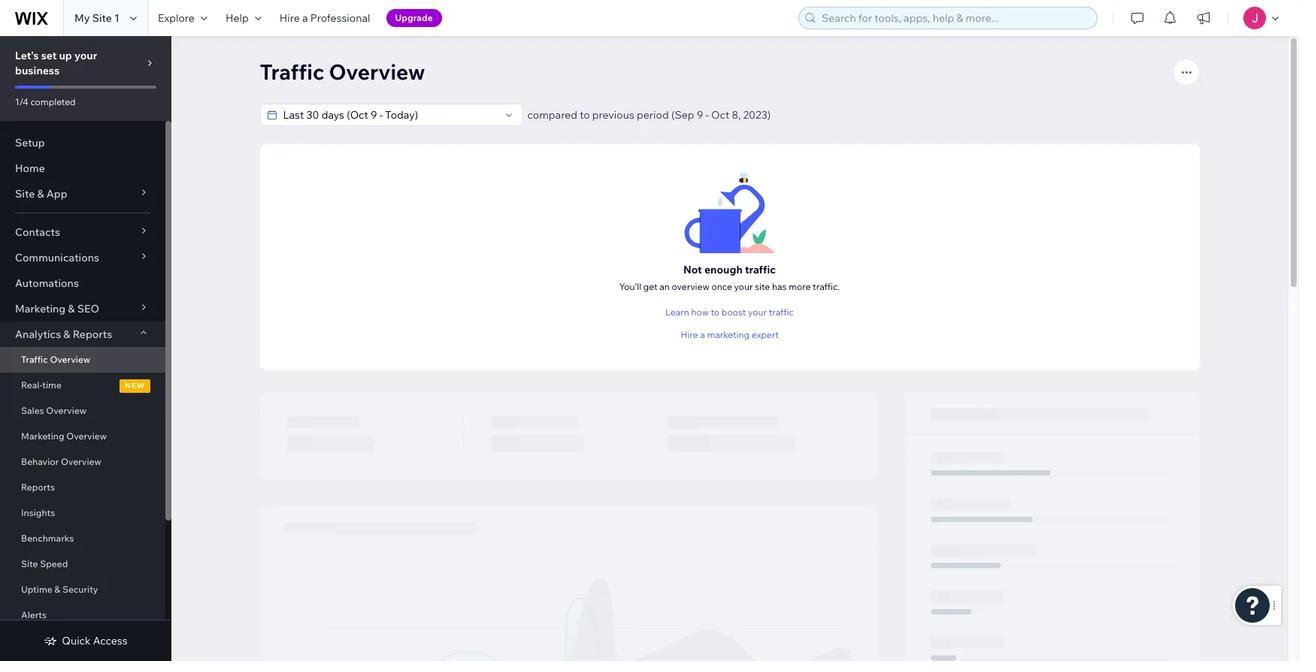 Task type: locate. For each thing, give the bounding box(es) containing it.
1 horizontal spatial to
[[711, 307, 720, 318]]

explore
[[158, 11, 195, 25]]

0 vertical spatial traffic
[[260, 59, 324, 85]]

traffic up "site"
[[745, 263, 776, 276]]

1 vertical spatial marketing
[[21, 431, 64, 442]]

2 vertical spatial your
[[748, 307, 767, 318]]

to left previous
[[580, 108, 590, 122]]

alerts link
[[0, 603, 165, 629]]

hire inside hire a professional link
[[280, 11, 300, 25]]

behavior overview link
[[0, 450, 165, 475]]

& inside "popup button"
[[63, 328, 70, 341]]

a for professional
[[302, 11, 308, 25]]

1 vertical spatial your
[[734, 281, 753, 292]]

1 horizontal spatial reports
[[73, 328, 112, 341]]

reports down seo
[[73, 328, 112, 341]]

reports
[[73, 328, 112, 341], [21, 482, 55, 493]]

learn how to boost your traffic link
[[666, 306, 794, 319]]

site left 1
[[92, 11, 112, 25]]

0 vertical spatial to
[[580, 108, 590, 122]]

overview
[[329, 59, 425, 85], [50, 354, 90, 366], [46, 405, 87, 417], [66, 431, 107, 442], [61, 457, 101, 468]]

overview down 'marketing overview' link
[[61, 457, 101, 468]]

a left professional
[[302, 11, 308, 25]]

let's set up your business
[[15, 49, 97, 77]]

traffic overview link
[[0, 347, 165, 373]]

alerts
[[21, 610, 47, 621]]

benchmarks
[[21, 533, 74, 545]]

0 horizontal spatial hire
[[280, 11, 300, 25]]

reports inside "popup button"
[[73, 328, 112, 341]]

marketing inside dropdown button
[[15, 302, 66, 316]]

traffic down hire a professional
[[260, 59, 324, 85]]

time
[[42, 380, 62, 391]]

oct
[[712, 108, 730, 122]]

not enough traffic you'll get an overview once your site has more traffic.
[[620, 263, 840, 292]]

1 horizontal spatial a
[[700, 329, 705, 341]]

not
[[684, 263, 702, 276]]

upgrade
[[395, 12, 433, 23]]

compared
[[528, 108, 578, 122]]

marketing up analytics
[[15, 302, 66, 316]]

1
[[114, 11, 120, 25]]

overview for sales overview link
[[46, 405, 87, 417]]

compared to previous period (sep 9 - oct 8, 2023)
[[528, 108, 771, 122]]

overview up the marketing overview
[[46, 405, 87, 417]]

site
[[755, 281, 770, 292]]

& for analytics
[[63, 328, 70, 341]]

None field
[[279, 105, 500, 126]]

1 vertical spatial hire
[[681, 329, 698, 341]]

a
[[302, 11, 308, 25], [700, 329, 705, 341]]

marketing for marketing & seo
[[15, 302, 66, 316]]

insights link
[[0, 501, 165, 526]]

site speed
[[21, 559, 68, 570]]

help
[[226, 11, 249, 25]]

your inside not enough traffic you'll get an overview once your site has more traffic.
[[734, 281, 753, 292]]

traffic down has
[[769, 307, 794, 318]]

sidebar element
[[0, 36, 171, 662]]

seo
[[77, 302, 99, 316]]

new
[[125, 381, 145, 391]]

0 horizontal spatial a
[[302, 11, 308, 25]]

&
[[37, 187, 44, 201], [68, 302, 75, 316], [63, 328, 70, 341], [54, 584, 60, 596]]

overview for 'marketing overview' link
[[66, 431, 107, 442]]

upgrade button
[[386, 9, 442, 27]]

marketing up behavior
[[21, 431, 64, 442]]

0 vertical spatial hire
[[280, 11, 300, 25]]

set
[[41, 49, 57, 62]]

automations link
[[0, 271, 165, 296]]

0 vertical spatial marketing
[[15, 302, 66, 316]]

setup
[[15, 136, 45, 150]]

1 vertical spatial reports
[[21, 482, 55, 493]]

your left "site"
[[734, 281, 753, 292]]

0 vertical spatial traffic
[[745, 263, 776, 276]]

& for site
[[37, 187, 44, 201]]

reports up insights
[[21, 482, 55, 493]]

0 vertical spatial traffic overview
[[260, 59, 425, 85]]

overview down sales overview link
[[66, 431, 107, 442]]

1 vertical spatial traffic
[[21, 354, 48, 366]]

0 horizontal spatial traffic overview
[[21, 354, 90, 366]]

0 horizontal spatial reports
[[21, 482, 55, 493]]

hire right the help button
[[280, 11, 300, 25]]

0 horizontal spatial to
[[580, 108, 590, 122]]

0 vertical spatial your
[[74, 49, 97, 62]]

traffic inside sidebar element
[[21, 354, 48, 366]]

a down how
[[700, 329, 705, 341]]

1 vertical spatial a
[[700, 329, 705, 341]]

& left seo
[[68, 302, 75, 316]]

traffic
[[260, 59, 324, 85], [21, 354, 48, 366]]

your right boost
[[748, 307, 767, 318]]

& right uptime
[[54, 584, 60, 596]]

0 vertical spatial a
[[302, 11, 308, 25]]

1 vertical spatial to
[[711, 307, 720, 318]]

site
[[92, 11, 112, 25], [15, 187, 35, 201], [21, 559, 38, 570]]

has
[[772, 281, 787, 292]]

marketing
[[15, 302, 66, 316], [21, 431, 64, 442]]

1 vertical spatial traffic overview
[[21, 354, 90, 366]]

1 vertical spatial site
[[15, 187, 35, 201]]

app
[[46, 187, 67, 201]]

sales
[[21, 405, 44, 417]]

traffic overview up 'time'
[[21, 354, 90, 366]]

site left speed
[[21, 559, 38, 570]]

learn how to boost your traffic
[[666, 307, 794, 318]]

hire a professional link
[[271, 0, 379, 36]]

traffic overview down professional
[[260, 59, 425, 85]]

overview down professional
[[329, 59, 425, 85]]

overview for behavior overview link
[[61, 457, 101, 468]]

analytics
[[15, 328, 61, 341]]

0 vertical spatial reports
[[73, 328, 112, 341]]

0 horizontal spatial traffic
[[21, 354, 48, 366]]

8,
[[732, 108, 741, 122]]

your
[[74, 49, 97, 62], [734, 281, 753, 292], [748, 307, 767, 318]]

home link
[[0, 156, 165, 181]]

how
[[692, 307, 709, 318]]

hire a marketing expert link
[[681, 328, 779, 342]]

communications
[[15, 251, 99, 265]]

2 vertical spatial site
[[21, 559, 38, 570]]

site for site speed
[[21, 559, 38, 570]]

& left app
[[37, 187, 44, 201]]

help button
[[217, 0, 271, 36]]

traffic
[[745, 263, 776, 276], [769, 307, 794, 318]]

traffic overview
[[260, 59, 425, 85], [21, 354, 90, 366]]

hire down how
[[681, 329, 698, 341]]

to right how
[[711, 307, 720, 318]]

to
[[580, 108, 590, 122], [711, 307, 720, 318]]

hire a marketing expert
[[681, 329, 779, 341]]

1 horizontal spatial hire
[[681, 329, 698, 341]]

site inside dropdown button
[[15, 187, 35, 201]]

overview down "analytics & reports"
[[50, 354, 90, 366]]

analytics & reports
[[15, 328, 112, 341]]

professional
[[310, 11, 370, 25]]

your right 'up'
[[74, 49, 97, 62]]

quick
[[62, 635, 91, 648]]

analytics & reports button
[[0, 322, 165, 347]]

marketing overview
[[21, 431, 107, 442]]

uptime
[[21, 584, 52, 596]]

traffic down analytics
[[21, 354, 48, 366]]

marketing for marketing overview
[[21, 431, 64, 442]]

uptime & security link
[[0, 578, 165, 603]]

site down home
[[15, 187, 35, 201]]

hire
[[280, 11, 300, 25], [681, 329, 698, 341]]

& down marketing & seo
[[63, 328, 70, 341]]



Task type: vqa. For each thing, say whether or not it's contained in the screenshot.
Drag . image for Total clicks
no



Task type: describe. For each thing, give the bounding box(es) containing it.
quick access button
[[44, 635, 128, 648]]

automations
[[15, 277, 79, 290]]

expert
[[752, 329, 779, 341]]

1/4
[[15, 96, 28, 108]]

site & app
[[15, 187, 67, 201]]

an
[[660, 281, 670, 292]]

to inside the learn how to boost your traffic link
[[711, 307, 720, 318]]

1 vertical spatial traffic
[[769, 307, 794, 318]]

0 vertical spatial site
[[92, 11, 112, 25]]

your inside let's set up your business
[[74, 49, 97, 62]]

up
[[59, 49, 72, 62]]

behavior
[[21, 457, 59, 468]]

(sep
[[672, 108, 695, 122]]

communications button
[[0, 245, 165, 271]]

access
[[93, 635, 128, 648]]

marketing & seo
[[15, 302, 99, 316]]

business
[[15, 64, 60, 77]]

once
[[712, 281, 732, 292]]

overview for the traffic overview link
[[50, 354, 90, 366]]

traffic inside not enough traffic you'll get an overview once your site has more traffic.
[[745, 263, 776, 276]]

contacts button
[[0, 220, 165, 245]]

hire for hire a professional
[[280, 11, 300, 25]]

site for site & app
[[15, 187, 35, 201]]

sales overview
[[21, 405, 87, 417]]

traffic overview inside sidebar element
[[21, 354, 90, 366]]

reports link
[[0, 475, 165, 501]]

real-
[[21, 380, 42, 391]]

site speed link
[[0, 552, 165, 578]]

marketing overview link
[[0, 424, 165, 450]]

more
[[789, 281, 811, 292]]

you'll
[[620, 281, 642, 292]]

setup link
[[0, 130, 165, 156]]

& for uptime
[[54, 584, 60, 596]]

-
[[706, 108, 709, 122]]

a for marketing
[[700, 329, 705, 341]]

1/4 completed
[[15, 96, 76, 108]]

9
[[697, 108, 703, 122]]

learn
[[666, 307, 690, 318]]

your inside the learn how to boost your traffic link
[[748, 307, 767, 318]]

page skeleton image
[[260, 393, 1200, 662]]

hire a professional
[[280, 11, 370, 25]]

1 horizontal spatial traffic
[[260, 59, 324, 85]]

security
[[62, 584, 98, 596]]

boost
[[722, 307, 746, 318]]

get
[[644, 281, 658, 292]]

sales overview link
[[0, 399, 165, 424]]

contacts
[[15, 226, 60, 239]]

& for marketing
[[68, 302, 75, 316]]

traffic.
[[813, 281, 840, 292]]

real-time
[[21, 380, 62, 391]]

completed
[[30, 96, 76, 108]]

let's
[[15, 49, 39, 62]]

behavior overview
[[21, 457, 101, 468]]

marketing
[[707, 329, 750, 341]]

hire for hire a marketing expert
[[681, 329, 698, 341]]

speed
[[40, 559, 68, 570]]

period
[[637, 108, 669, 122]]

home
[[15, 162, 45, 175]]

Search for tools, apps, help & more... field
[[818, 8, 1093, 29]]

my site 1
[[74, 11, 120, 25]]

quick access
[[62, 635, 128, 648]]

marketing & seo button
[[0, 296, 165, 322]]

benchmarks link
[[0, 526, 165, 552]]

site & app button
[[0, 181, 165, 207]]

1 horizontal spatial traffic overview
[[260, 59, 425, 85]]

uptime & security
[[21, 584, 98, 596]]

overview
[[672, 281, 710, 292]]

insights
[[21, 508, 55, 519]]

previous
[[592, 108, 635, 122]]

enough
[[705, 263, 743, 276]]

my
[[74, 11, 90, 25]]

2023)
[[743, 108, 771, 122]]



